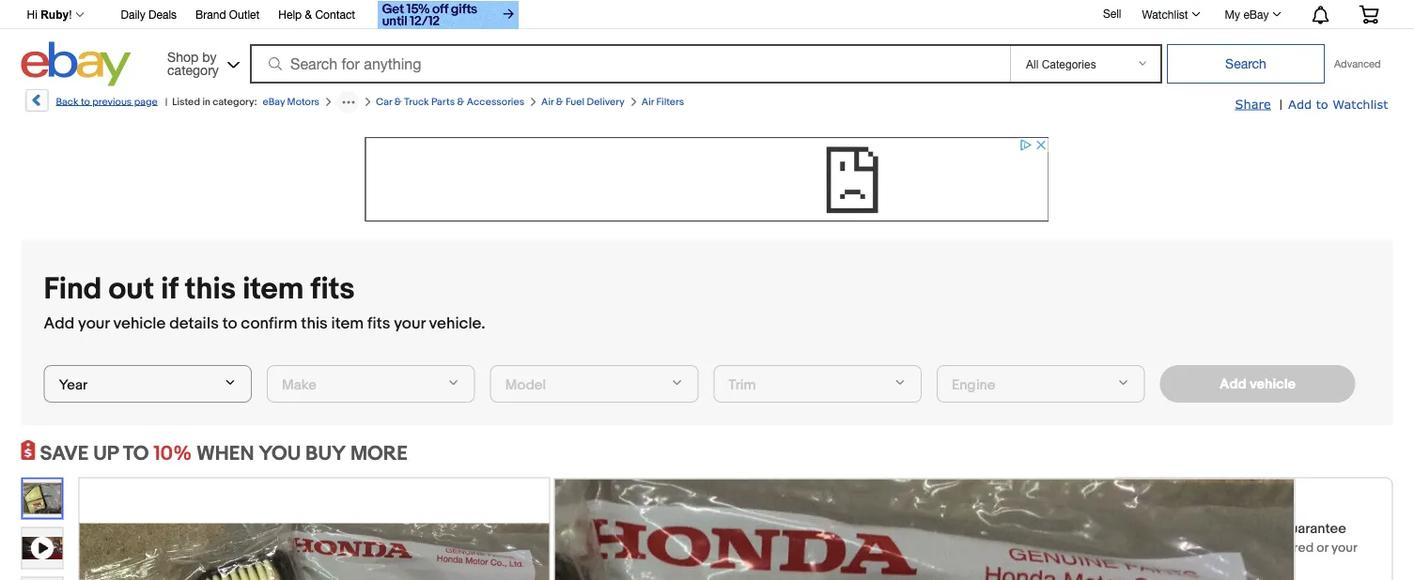 Task type: describe. For each thing, give the bounding box(es) containing it.
oem
[[657, 478, 705, 505]]

buy
[[306, 442, 346, 467]]

in
[[202, 96, 210, 108]]

shop for shop by category
[[167, 49, 199, 64]]

civic
[[782, 478, 834, 505]]

shop by category button
[[159, 42, 244, 82]]

share
[[1236, 96, 1272, 111]]

& for car
[[395, 96, 402, 108]]

0 horizontal spatial your
[[78, 314, 110, 334]]

if
[[161, 271, 178, 308]]

category
[[167, 62, 219, 78]]

set
[[688, 505, 722, 532]]

advanced link
[[1325, 45, 1391, 83]]

car & truck parts & accessories link
[[376, 96, 525, 108]]

advanced
[[1335, 58, 1381, 70]]

0 horizontal spatial fits
[[311, 271, 355, 308]]

with details__icon image
[[1127, 542, 1149, 566]]

shop by category
[[167, 49, 219, 78]]

add vehicle
[[1220, 376, 1296, 393]]

daily deals
[[121, 8, 177, 21]]

help
[[279, 8, 302, 21]]

shop for shop with confidence
[[1127, 492, 1162, 510]]

genuine oem honda civic 2.0l non turbo air & cabin filter set 2016-2021  2dr 4dr - picture 1 of 2 image
[[79, 524, 549, 581]]

accessories
[[467, 96, 525, 108]]

air filters
[[642, 96, 684, 108]]

watchlist inside share | add to watchlist
[[1333, 96, 1389, 111]]

to
[[123, 442, 149, 467]]

your inside ebay money back guarantee get the item you ordered or your money back.
[[1332, 540, 1358, 556]]

add inside find out if this item fits add your vehicle details to confirm this item fits your vehicle.
[[44, 314, 74, 334]]

watchlist inside watchlist "link"
[[1143, 8, 1189, 21]]

back.
[[1207, 556, 1240, 571]]

car & truck parts & accessories
[[376, 96, 525, 108]]

deals
[[149, 8, 177, 21]]

help & contact link
[[279, 5, 355, 26]]

picture 2 of 2 image
[[22, 579, 63, 581]]

sell link
[[1095, 7, 1130, 20]]

listed
[[172, 96, 200, 108]]

hi
[[27, 8, 37, 21]]

1 vertical spatial item
[[331, 314, 364, 334]]

share | add to watchlist
[[1236, 96, 1389, 113]]

advertisement region
[[365, 137, 1050, 222]]

& for help
[[305, 8, 312, 21]]

honda
[[710, 478, 777, 505]]

2016-
[[727, 505, 783, 532]]

add vehicle button
[[1160, 366, 1356, 403]]

Search for anything text field
[[253, 46, 1007, 82]]

to inside share | add to watchlist
[[1317, 96, 1329, 111]]

the
[[1190, 540, 1209, 556]]

1 vertical spatial fits
[[368, 314, 390, 334]]

ebay for motors
[[263, 96, 285, 108]]

ebay motors link
[[263, 96, 320, 108]]

& right parts
[[457, 96, 465, 108]]

save
[[40, 442, 89, 467]]

details
[[169, 314, 219, 334]]

0 horizontal spatial this
[[185, 271, 236, 308]]

filter
[[632, 505, 683, 532]]

my ebay
[[1225, 8, 1270, 21]]

delivery
[[587, 96, 625, 108]]

find out if this item fits add your vehicle details to confirm this item fits your vehicle.
[[44, 271, 486, 334]]

outlet
[[229, 8, 260, 21]]

parts
[[432, 96, 455, 108]]

air filters link
[[642, 96, 684, 108]]

ruby
[[41, 8, 69, 21]]

your shopping cart image
[[1359, 5, 1380, 24]]

category:
[[213, 96, 257, 108]]

or
[[1317, 540, 1329, 556]]

my ebay link
[[1215, 3, 1290, 25]]

up
[[93, 442, 118, 467]]

brand
[[196, 8, 226, 21]]

ordered
[[1266, 540, 1314, 556]]

watchlist link
[[1132, 3, 1209, 25]]

daily deals link
[[121, 5, 177, 26]]

2021
[[783, 505, 830, 532]]

motors
[[287, 96, 320, 108]]

vehicle inside add vehicle button
[[1250, 376, 1296, 393]]



Task type: vqa. For each thing, say whether or not it's contained in the screenshot.
shipping in 'naypriyad36 (10) 91.7% Buy It Now Free shipping from Sri Lanka 3 watchers'
no



Task type: locate. For each thing, give the bounding box(es) containing it.
your down find
[[78, 314, 110, 334]]

air left fuel
[[542, 96, 554, 108]]

watchlist
[[1143, 8, 1189, 21], [1333, 96, 1389, 111]]

!
[[69, 8, 72, 21]]

0 vertical spatial this
[[185, 271, 236, 308]]

1 horizontal spatial fits
[[368, 314, 390, 334]]

| left "listed"
[[165, 96, 168, 108]]

non
[[887, 478, 928, 505]]

0 vertical spatial add
[[1289, 96, 1312, 111]]

2 horizontal spatial to
[[1317, 96, 1329, 111]]

more
[[351, 442, 408, 467]]

0 horizontal spatial |
[[165, 96, 168, 108]]

shop by category banner
[[16, 0, 1394, 91]]

10%
[[153, 442, 192, 467]]

money
[[1198, 521, 1241, 538]]

2 horizontal spatial air
[[996, 478, 1024, 505]]

to right details
[[222, 314, 237, 334]]

item up confirm
[[243, 271, 304, 308]]

hi ruby !
[[27, 8, 72, 21]]

fits
[[311, 271, 355, 308], [368, 314, 390, 334]]

back inside ebay money back guarantee get the item you ordered or your money back.
[[1245, 521, 1276, 538]]

back up you
[[1245, 521, 1276, 538]]

0 horizontal spatial ebay
[[263, 96, 285, 108]]

vehicle
[[113, 314, 166, 334], [1250, 376, 1296, 393]]

| right the share button
[[1280, 97, 1283, 113]]

air for air filters
[[642, 96, 654, 108]]

ebay money back guarantee get the item you ordered or your money back.
[[1164, 521, 1358, 571]]

account navigation
[[16, 0, 1394, 31]]

daily
[[121, 8, 145, 21]]

vehicle inside find out if this item fits add your vehicle details to confirm this item fits your vehicle.
[[113, 314, 166, 334]]

| listed in category:
[[165, 96, 257, 108]]

1 horizontal spatial vehicle
[[1250, 376, 1296, 393]]

shop
[[167, 49, 199, 64], [1127, 492, 1162, 510]]

None submit
[[1168, 44, 1325, 84]]

None text field
[[44, 366, 252, 403], [714, 366, 922, 403], [937, 366, 1145, 403], [44, 366, 252, 403], [714, 366, 922, 403], [937, 366, 1145, 403]]

help & contact
[[279, 8, 355, 21]]

your
[[78, 314, 110, 334], [394, 314, 426, 334], [1332, 540, 1358, 556]]

2 horizontal spatial ebay
[[1244, 8, 1270, 21]]

2 horizontal spatial item
[[1212, 540, 1239, 556]]

back left the previous
[[56, 96, 79, 108]]

back to previous page link
[[24, 89, 158, 118]]

2 vertical spatial item
[[1212, 540, 1239, 556]]

1 horizontal spatial your
[[394, 314, 426, 334]]

1 horizontal spatial air
[[642, 96, 654, 108]]

1 vertical spatial this
[[301, 314, 328, 334]]

this
[[185, 271, 236, 308], [301, 314, 328, 334]]

1 horizontal spatial watchlist
[[1333, 96, 1389, 111]]

vehicle.
[[429, 314, 486, 334]]

air for air & fuel delivery
[[542, 96, 554, 108]]

& right turbo
[[1029, 478, 1046, 505]]

with
[[1165, 492, 1194, 510]]

when
[[196, 442, 254, 467]]

shop left with
[[1127, 492, 1162, 510]]

0 vertical spatial back
[[56, 96, 79, 108]]

1 horizontal spatial ebay
[[1164, 521, 1195, 538]]

none submit inside shop by category banner
[[1168, 44, 1325, 84]]

get
[[1164, 540, 1187, 556]]

your left "vehicle."
[[394, 314, 426, 334]]

0 horizontal spatial item
[[243, 271, 304, 308]]

None text field
[[267, 366, 475, 403], [490, 366, 699, 403], [267, 366, 475, 403], [490, 366, 699, 403]]

my
[[1225, 8, 1241, 21]]

0 horizontal spatial shop
[[167, 49, 199, 64]]

by
[[202, 49, 217, 64]]

& for air
[[556, 96, 564, 108]]

ebay inside account 'navigation'
[[1244, 8, 1270, 21]]

1 horizontal spatial this
[[301, 314, 328, 334]]

& right the car at the left of page
[[395, 96, 402, 108]]

ebay motors
[[263, 96, 320, 108]]

1 horizontal spatial back
[[1245, 521, 1276, 538]]

you
[[259, 442, 301, 467]]

item right confirm
[[331, 314, 364, 334]]

ebay left motors
[[263, 96, 285, 108]]

& right help
[[305, 8, 312, 21]]

find
[[44, 271, 102, 308]]

&
[[305, 8, 312, 21], [395, 96, 402, 108], [457, 96, 465, 108], [556, 96, 564, 108], [1029, 478, 1046, 505]]

2dr
[[835, 505, 868, 532]]

2.0l
[[839, 478, 882, 505]]

1 horizontal spatial to
[[222, 314, 237, 334]]

ebay up get
[[1164, 521, 1195, 538]]

watchlist right sell
[[1143, 8, 1189, 21]]

1 vertical spatial vehicle
[[1250, 376, 1296, 393]]

brand outlet link
[[196, 5, 260, 26]]

this right confirm
[[301, 314, 328, 334]]

new
[[689, 558, 715, 574]]

shop inside shop by category
[[167, 49, 199, 64]]

condition:
[[610, 558, 678, 575]]

you
[[1242, 540, 1263, 556]]

0 horizontal spatial air
[[542, 96, 554, 108]]

1 vertical spatial add
[[44, 314, 74, 334]]

0 horizontal spatial add
[[44, 314, 74, 334]]

item
[[243, 271, 304, 308], [331, 314, 364, 334], [1212, 540, 1239, 556]]

0 horizontal spatial vehicle
[[113, 314, 166, 334]]

air & fuel delivery
[[542, 96, 625, 108]]

out
[[109, 271, 154, 308]]

0 vertical spatial shop
[[167, 49, 199, 64]]

watchlist down advanced
[[1333, 96, 1389, 111]]

shop left by
[[167, 49, 199, 64]]

1 horizontal spatial add
[[1220, 376, 1247, 393]]

get an extra 15% off image
[[378, 1, 519, 29]]

shop with confidence
[[1127, 492, 1276, 510]]

brand outlet
[[196, 8, 260, 21]]

| inside share | add to watchlist
[[1280, 97, 1283, 113]]

1 vertical spatial shop
[[1127, 492, 1162, 510]]

ebay right my
[[1244, 8, 1270, 21]]

& inside account 'navigation'
[[305, 8, 312, 21]]

0 vertical spatial watchlist
[[1143, 8, 1189, 21]]

add inside button
[[1220, 376, 1247, 393]]

ebay
[[1244, 8, 1270, 21], [263, 96, 285, 108], [1164, 521, 1195, 538]]

1 horizontal spatial |
[[1280, 97, 1283, 113]]

previous
[[92, 96, 132, 108]]

add inside share | add to watchlist
[[1289, 96, 1312, 111]]

1 horizontal spatial item
[[331, 314, 364, 334]]

contact
[[315, 8, 355, 21]]

picture 1 of 2 image
[[23, 480, 62, 518]]

2 vertical spatial add
[[1220, 376, 1247, 393]]

money
[[1164, 556, 1204, 571]]

& left fuel
[[556, 96, 564, 108]]

4dr
[[873, 505, 909, 532]]

0 vertical spatial fits
[[311, 271, 355, 308]]

share button
[[1236, 96, 1272, 113]]

ebay inside ebay money back guarantee get the item you ordered or your money back.
[[1164, 521, 1195, 538]]

this up details
[[185, 271, 236, 308]]

confirm
[[241, 314, 298, 334]]

2 horizontal spatial your
[[1332, 540, 1358, 556]]

save up to 10% when you buy more
[[40, 442, 408, 467]]

genuine oem honda civic 2.0l non turbo air & cabin filter set 2016-2021  2dr 4dr
[[567, 478, 1046, 532]]

fuel
[[566, 96, 585, 108]]

car
[[376, 96, 392, 108]]

back
[[56, 96, 79, 108], [1245, 521, 1276, 538]]

filters
[[657, 96, 684, 108]]

1 vertical spatial ebay
[[263, 96, 285, 108]]

0 horizontal spatial back
[[56, 96, 79, 108]]

your right the or
[[1332, 540, 1358, 556]]

0 vertical spatial item
[[243, 271, 304, 308]]

0 vertical spatial vehicle
[[113, 314, 166, 334]]

confidence
[[1197, 492, 1276, 510]]

air left filters
[[642, 96, 654, 108]]

2 vertical spatial ebay
[[1164, 521, 1195, 538]]

item down money
[[1212, 540, 1239, 556]]

genuine
[[567, 478, 652, 505]]

add to watchlist link
[[1289, 96, 1389, 113]]

turbo
[[933, 478, 991, 505]]

video 1 of 1 image
[[22, 529, 63, 569]]

|
[[165, 96, 168, 108], [1280, 97, 1283, 113]]

ebay for money
[[1164, 521, 1195, 538]]

1 vertical spatial watchlist
[[1333, 96, 1389, 111]]

page
[[134, 96, 158, 108]]

back to previous page
[[56, 96, 158, 108]]

air & fuel delivery link
[[542, 96, 625, 108]]

cabin
[[567, 505, 627, 532]]

air right turbo
[[996, 478, 1024, 505]]

guarantee
[[1279, 521, 1347, 538]]

1 vertical spatial back
[[1245, 521, 1276, 538]]

& inside genuine oem honda civic 2.0l non turbo air & cabin filter set 2016-2021  2dr 4dr
[[1029, 478, 1046, 505]]

0 vertical spatial ebay
[[1244, 8, 1270, 21]]

to inside find out if this item fits add your vehicle details to confirm this item fits your vehicle.
[[222, 314, 237, 334]]

air inside genuine oem honda civic 2.0l non turbo air & cabin filter set 2016-2021  2dr 4dr
[[996, 478, 1024, 505]]

2 horizontal spatial add
[[1289, 96, 1312, 111]]

0 horizontal spatial watchlist
[[1143, 8, 1189, 21]]

truck
[[404, 96, 429, 108]]

sell
[[1104, 7, 1122, 20]]

add
[[1289, 96, 1312, 111], [44, 314, 74, 334], [1220, 376, 1247, 393]]

air
[[542, 96, 554, 108], [642, 96, 654, 108], [996, 478, 1024, 505]]

to left the previous
[[81, 96, 90, 108]]

0 horizontal spatial to
[[81, 96, 90, 108]]

1 horizontal spatial shop
[[1127, 492, 1162, 510]]

item inside ebay money back guarantee get the item you ordered or your money back.
[[1212, 540, 1239, 556]]

to down advanced link
[[1317, 96, 1329, 111]]



